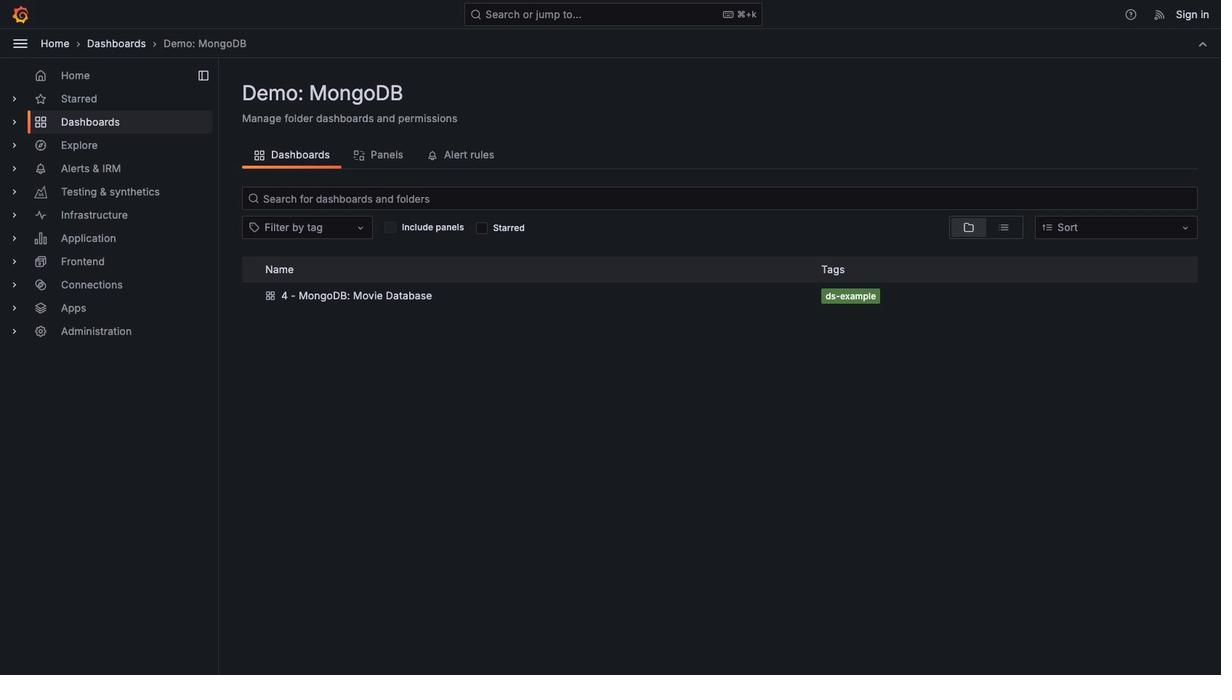 Task type: describe. For each thing, give the bounding box(es) containing it.
expand section starred image
[[9, 93, 20, 105]]

expand section explore image
[[9, 140, 20, 151]]

undock menu image
[[198, 70, 209, 81]]

tab dashboards image
[[254, 150, 265, 162]]

1 row from the top
[[242, 257, 1198, 283]]

grafana image
[[12, 5, 29, 23]]

expand section administration image
[[9, 326, 20, 337]]

view as list image
[[998, 222, 1010, 233]]

expand section infrastructure image
[[9, 209, 20, 221]]



Task type: locate. For each thing, give the bounding box(es) containing it.
navigation element
[[0, 58, 218, 355]]

news image
[[1154, 8, 1167, 21]]

expand section application image
[[9, 233, 20, 244]]

Search for dashboards and folders text field
[[242, 187, 1198, 210]]

expand section alerts & irm image
[[9, 163, 20, 175]]

Tag filter text field
[[324, 220, 327, 236]]

2 row from the top
[[242, 283, 1198, 309]]

expand section testing & synthetics image
[[9, 186, 20, 198]]

row
[[242, 257, 1198, 283], [242, 283, 1198, 309]]

view by folders image
[[964, 222, 975, 233]]

tab alert rules image
[[427, 150, 439, 162]]

tab list
[[242, 138, 1198, 169]]

column header
[[816, 257, 1198, 283]]

option group
[[950, 216, 1024, 239]]

tab panels image
[[353, 150, 365, 162]]

close menu image
[[12, 35, 29, 52]]

expand section apps image
[[9, 303, 20, 314]]

expand section dashboards image
[[9, 116, 20, 128]]

help image
[[1125, 8, 1138, 21]]

table
[[242, 257, 1198, 652]]

expand section connections image
[[9, 279, 20, 291]]

expand section frontend image
[[9, 256, 20, 268]]



Task type: vqa. For each thing, say whether or not it's contained in the screenshot.
the Dashboard settings image
no



